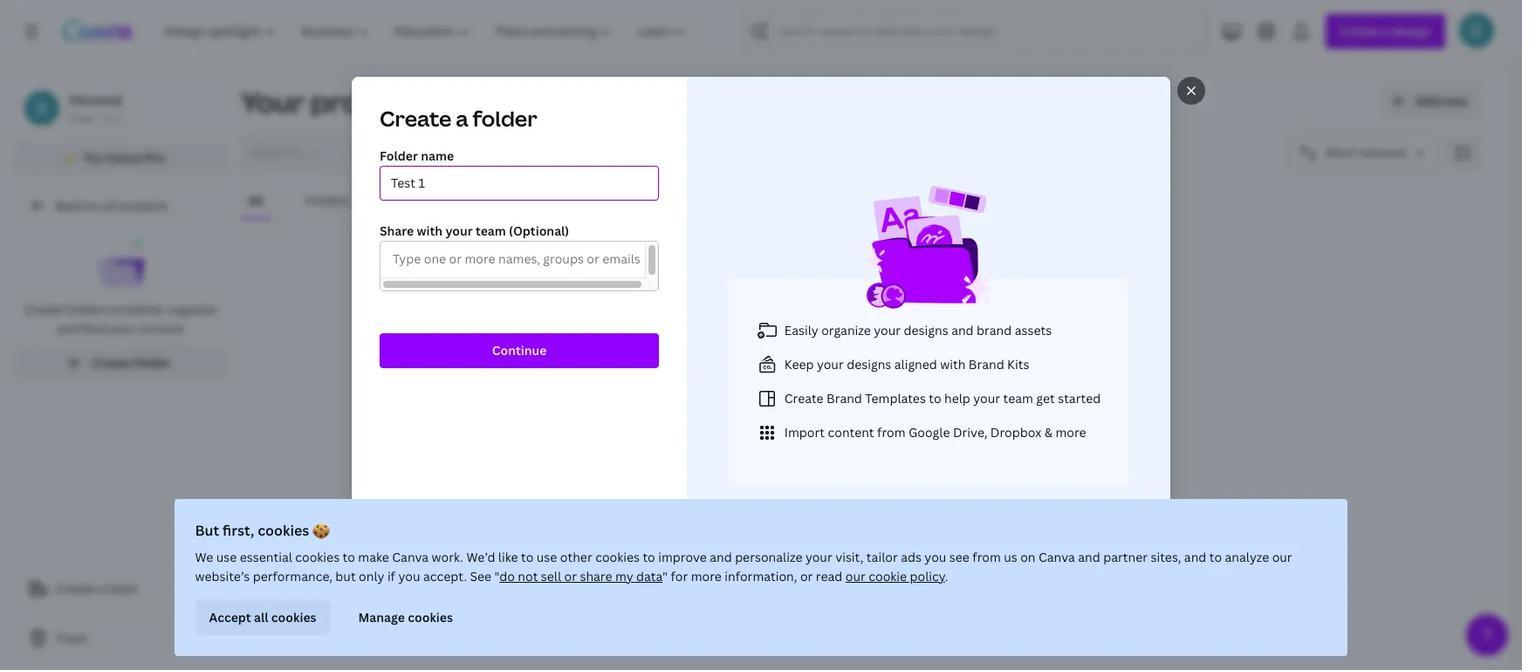 Task type: describe. For each thing, give the bounding box(es) containing it.
performance,
[[253, 568, 333, 585]]

templates
[[865, 390, 926, 406]]

design inside button
[[802, 502, 841, 518]]

(optional)
[[509, 223, 569, 239]]

and inside the designs and items you own will appear here anything you design or upload can be found here. create a design or folder to get started.
[[758, 427, 787, 448]]

back to all projects link
[[14, 189, 227, 223]]

do
[[500, 568, 515, 585]]

create folder for the right create folder button
[[904, 502, 983, 518]]

accept all cookies button
[[196, 600, 331, 635]]

create a team
[[56, 580, 138, 597]]

to left analyze
[[1210, 549, 1222, 566]]

us
[[1004, 549, 1018, 566]]

share with your team (optional)
[[380, 223, 569, 239]]

your up keep your designs aligned with brand kits
[[874, 322, 901, 338]]

try canva pro button
[[14, 141, 227, 175]]

keep your designs aligned with brand kits
[[784, 356, 1029, 372]]

create inside the designs and items you own will appear here anything you design or upload can be found here. create a design or folder to get started.
[[888, 456, 922, 470]]

to right like
[[522, 549, 534, 566]]

0 horizontal spatial design
[[705, 456, 738, 470]]

started
[[1058, 390, 1101, 406]]

all button
[[241, 184, 271, 217]]

on
[[1021, 549, 1036, 566]]

do not sell or share my data link
[[500, 568, 663, 585]]

your right 'share'
[[445, 223, 473, 239]]

manage cookies button
[[345, 600, 467, 635]]

continue button
[[380, 333, 659, 368]]

we use essential cookies to make canva work. we'd like to use other cookies to improve and personalize your visit, tailor ads you see from us on canva and partner sites, and to analyze our website's performance, but only if you accept. see "
[[196, 549, 1293, 585]]

personalize
[[735, 549, 803, 566]]

2 " from the left
[[663, 568, 668, 585]]

import
[[784, 424, 825, 440]]

get inside the designs and items you own will appear here anything you design or upload can be found here. create a design or folder to get started.
[[1028, 456, 1044, 470]]

designs and items you own will appear here anything you design or upload can be found here. create a design or folder to get started.
[[636, 427, 1086, 470]]

images
[[480, 192, 522, 209]]

sell
[[541, 568, 562, 585]]

1
[[116, 111, 122, 126]]

0 vertical spatial more
[[1056, 424, 1086, 440]]

create up folder name
[[380, 104, 452, 133]]

to inside the designs and items you own will appear here anything you design or upload can be found here. create a design or folder to get started.
[[1015, 456, 1026, 470]]

create down "upload"
[[760, 502, 800, 518]]

&
[[1044, 424, 1053, 440]]

personal
[[70, 92, 122, 108]]

to inside back to all projects link
[[87, 197, 99, 214]]

designs for designs
[[392, 192, 438, 209]]

folder up folder name text box
[[473, 104, 537, 133]]

continue
[[492, 342, 547, 359]]

share
[[380, 223, 414, 239]]

work.
[[432, 549, 464, 566]]

your inside create folders to better organize and find your content
[[108, 320, 135, 337]]

read
[[816, 568, 843, 585]]

content inside create folders to better organize and find your content
[[138, 320, 184, 337]]

visit,
[[836, 549, 864, 566]]

first,
[[223, 521, 255, 540]]

1 vertical spatial team
[[1003, 390, 1033, 406]]

tailor
[[867, 549, 898, 566]]

and inside create folders to better organize and find your content
[[57, 320, 79, 337]]

analyze
[[1225, 549, 1270, 566]]

like
[[499, 549, 519, 566]]

see
[[950, 549, 970, 566]]

create folders to better organize and find your content
[[25, 301, 216, 337]]

images button
[[473, 184, 529, 217]]

cookie
[[869, 568, 907, 585]]

folder
[[380, 148, 418, 164]]

all inside back to all projects link
[[102, 197, 116, 214]]

improve
[[659, 549, 707, 566]]

from inside we use essential cookies to make canva work. we'd like to use other cookies to improve and personalize your visit, tailor ads you see from us on canva and partner sites, and to analyze our website's performance, but only if you accept. see "
[[973, 549, 1001, 566]]

your inside we use essential cookies to make canva work. we'd like to use other cookies to improve and personalize your visit, tailor ads you see from us on canva and partner sites, and to analyze our website's performance, but only if you accept. see "
[[806, 549, 833, 566]]

accept.
[[424, 568, 467, 585]]

essential
[[240, 549, 293, 566]]

or left read
[[801, 568, 813, 585]]

" inside we use essential cookies to make canva work. we'd like to use other cookies to improve and personalize your visit, tailor ads you see from us on canva and partner sites, and to analyze our website's performance, but only if you accept. see "
[[495, 568, 500, 585]]

policy
[[910, 568, 945, 585]]

accept all cookies
[[209, 609, 317, 626]]

other
[[561, 549, 593, 566]]

create up import
[[784, 390, 824, 406]]

kits
[[1007, 356, 1029, 372]]

try canva pro
[[83, 149, 165, 166]]

designs button
[[385, 184, 445, 217]]

google
[[909, 424, 950, 440]]

all
[[248, 192, 264, 209]]

my
[[616, 568, 634, 585]]

Type one or more names, groups or e​​ma​il​s text field
[[388, 248, 646, 272]]

folders
[[67, 301, 109, 318]]

.
[[945, 568, 949, 585]]

and right sites,
[[1185, 549, 1207, 566]]

0 horizontal spatial from
[[877, 424, 906, 440]]

data
[[637, 568, 663, 585]]

items
[[791, 427, 833, 448]]

our inside we use essential cookies to make canva work. we'd like to use other cookies to improve and personalize your visit, tailor ads you see from us on canva and partner sites, and to analyze our website's performance, but only if you accept. see "
[[1273, 549, 1293, 566]]

partner
[[1104, 549, 1148, 566]]

we
[[196, 549, 214, 566]]

import content from google drive, dropbox & more
[[784, 424, 1086, 440]]

our cookie policy link
[[846, 568, 945, 585]]

can
[[792, 456, 810, 470]]

and left brand
[[951, 322, 974, 338]]

your right help
[[973, 390, 1000, 406]]

started.
[[1047, 456, 1086, 470]]

1 vertical spatial designs
[[847, 356, 891, 372]]

back to all projects
[[56, 197, 168, 214]]

folders
[[306, 192, 350, 209]]

pro
[[144, 149, 165, 166]]

create up ads
[[904, 502, 944, 518]]

try
[[83, 149, 102, 166]]

not
[[518, 568, 538, 585]]

Folder name text field
[[391, 167, 648, 200]]

here.
[[860, 456, 886, 470]]

projects inside back to all projects link
[[119, 197, 168, 214]]

but
[[196, 521, 220, 540]]

or down appear
[[968, 456, 979, 470]]

0 vertical spatial designs
[[904, 322, 948, 338]]

sites,
[[1151, 549, 1182, 566]]

create down the "find"
[[92, 354, 131, 371]]

and left partner
[[1079, 549, 1101, 566]]

2 horizontal spatial design
[[933, 456, 966, 470]]



Task type: locate. For each thing, give the bounding box(es) containing it.
0 horizontal spatial content
[[138, 320, 184, 337]]

1 horizontal spatial use
[[537, 549, 558, 566]]

to down here
[[1015, 456, 1026, 470]]

with right 'share'
[[417, 223, 443, 239]]

assets
[[1015, 322, 1052, 338]]

1 vertical spatial content
[[828, 424, 874, 440]]

brand
[[977, 322, 1012, 338]]

0 horizontal spatial team
[[108, 580, 138, 597]]

more right for
[[691, 568, 722, 585]]

create design
[[760, 502, 841, 518]]

or
[[741, 456, 751, 470], [968, 456, 979, 470], [565, 568, 577, 585], [801, 568, 813, 585]]

2 horizontal spatial canva
[[1039, 549, 1076, 566]]

we'd
[[467, 549, 496, 566]]

find
[[82, 320, 105, 337]]

organize right "easily"
[[821, 322, 871, 338]]

1 horizontal spatial canva
[[393, 549, 429, 566]]

and up "upload"
[[758, 427, 787, 448]]

manage cookies
[[359, 609, 453, 626]]

1 horizontal spatial team
[[476, 223, 506, 239]]

from down templates
[[877, 424, 906, 440]]

canva inside 'button'
[[105, 149, 142, 166]]

designs up 'share'
[[392, 192, 438, 209]]

0 horizontal spatial designs
[[392, 192, 438, 209]]

"
[[495, 568, 500, 585], [663, 568, 668, 585]]

🍪
[[313, 521, 330, 540]]

create design button
[[725, 493, 855, 528]]

1 horizontal spatial our
[[1273, 549, 1293, 566]]

0 vertical spatial from
[[877, 424, 906, 440]]

cookies down performance,
[[272, 609, 317, 626]]

designs
[[904, 322, 948, 338], [847, 356, 891, 372]]

team
[[476, 223, 506, 239], [1003, 390, 1033, 406], [108, 580, 138, 597]]

0 vertical spatial team
[[476, 223, 506, 239]]

1 horizontal spatial designs
[[694, 427, 754, 448]]

your right the "find"
[[108, 320, 135, 337]]

designs inside designs button
[[392, 192, 438, 209]]

if
[[388, 568, 396, 585]]

2 horizontal spatial team
[[1003, 390, 1033, 406]]

create down will
[[888, 456, 922, 470]]

create
[[380, 104, 452, 133], [25, 301, 64, 318], [92, 354, 131, 371], [784, 390, 824, 406], [888, 456, 922, 470], [760, 502, 800, 518], [904, 502, 944, 518], [56, 580, 95, 597]]

design down be
[[802, 502, 841, 518]]

a for team
[[98, 580, 105, 597]]

design left "upload"
[[705, 456, 738, 470]]

0 horizontal spatial with
[[417, 223, 443, 239]]

cookies inside accept all cookies button
[[272, 609, 317, 626]]

create folder up see
[[904, 502, 983, 518]]

aligned
[[894, 356, 937, 372]]

" right see on the left bottom
[[495, 568, 500, 585]]

you right anything at the bottom left
[[684, 456, 702, 470]]

create folder for left create folder button
[[92, 354, 170, 371]]

a up trash link
[[98, 580, 105, 597]]

your
[[241, 83, 305, 120]]

or left "upload"
[[741, 456, 751, 470]]

0 horizontal spatial organize
[[167, 301, 216, 318]]

2 vertical spatial team
[[108, 580, 138, 597]]

0 horizontal spatial all
[[102, 197, 116, 214]]

but
[[336, 568, 356, 585]]

" left for
[[663, 568, 668, 585]]

a up folder name text box
[[456, 104, 468, 133]]

better
[[127, 301, 164, 318]]

0 horizontal spatial projects
[[119, 197, 168, 214]]

back
[[56, 197, 84, 214]]

1 vertical spatial all
[[254, 609, 269, 626]]

content
[[138, 320, 184, 337], [828, 424, 874, 440]]

more right &
[[1056, 424, 1086, 440]]

your
[[445, 223, 473, 239], [108, 320, 135, 337], [874, 322, 901, 338], [817, 356, 844, 372], [973, 390, 1000, 406], [806, 549, 833, 566]]

folder inside the designs and items you own will appear here anything you design or upload can be found here. create a design or folder to get started.
[[982, 456, 1012, 470]]

cookies down the accept.
[[408, 609, 453, 626]]

1 horizontal spatial create folder button
[[869, 493, 997, 528]]

canva right on
[[1039, 549, 1076, 566]]

brand
[[969, 356, 1004, 372], [827, 390, 862, 406]]

0 vertical spatial organize
[[167, 301, 216, 318]]

create folder down create folders to better organize and find your content
[[92, 354, 170, 371]]

create a folder
[[380, 104, 537, 133]]

folder down here
[[982, 456, 1012, 470]]

1 use from the left
[[217, 549, 237, 566]]

1 horizontal spatial content
[[828, 424, 874, 440]]

to left help
[[929, 390, 941, 406]]

with up help
[[940, 356, 966, 372]]

1 vertical spatial organize
[[821, 322, 871, 338]]

0 horizontal spatial use
[[217, 549, 237, 566]]

design down appear
[[933, 456, 966, 470]]

1 vertical spatial create folder
[[904, 502, 983, 518]]

canva
[[105, 149, 142, 166], [393, 549, 429, 566], [1039, 549, 1076, 566]]

brand up items
[[827, 390, 862, 406]]

will
[[905, 427, 932, 448]]

1 horizontal spatial organize
[[821, 322, 871, 338]]

only
[[359, 568, 385, 585]]

1 horizontal spatial with
[[940, 356, 966, 372]]

designs up templates
[[847, 356, 891, 372]]

0 horizontal spatial create folder button
[[14, 346, 227, 381]]

1 vertical spatial brand
[[827, 390, 862, 406]]

be
[[812, 456, 825, 470]]

easily
[[784, 322, 819, 338]]

all right back
[[102, 197, 116, 214]]

you up policy
[[925, 549, 947, 566]]

team down images button on the left
[[476, 223, 506, 239]]

drive,
[[953, 424, 988, 440]]

trash
[[56, 630, 88, 647]]

our right analyze
[[1273, 549, 1293, 566]]

1 vertical spatial projects
[[119, 197, 168, 214]]

get left started.
[[1028, 456, 1044, 470]]

1 horizontal spatial create folder
[[904, 502, 983, 518]]

you up found
[[837, 427, 866, 448]]

a inside the designs and items you own will appear here anything you design or upload can be found here. create a design or folder to get started.
[[924, 456, 930, 470]]

organize right better at the left of page
[[167, 301, 216, 318]]

free
[[70, 111, 92, 126]]

projects up folder at left
[[311, 83, 428, 120]]

cookies up my
[[596, 549, 640, 566]]

2 use from the left
[[537, 549, 558, 566]]

0 vertical spatial projects
[[311, 83, 428, 120]]

information,
[[725, 568, 798, 585]]

create folder button down the "find"
[[14, 346, 227, 381]]

or right the sell
[[565, 568, 577, 585]]

1 horizontal spatial from
[[973, 549, 1001, 566]]

None search field
[[743, 14, 1207, 49]]

folders button
[[299, 184, 357, 217]]

1 vertical spatial a
[[924, 456, 930, 470]]

projects
[[311, 83, 428, 120], [119, 197, 168, 214]]

use
[[217, 549, 237, 566], [537, 549, 558, 566]]

a down will
[[924, 456, 930, 470]]

create left folders
[[25, 301, 64, 318]]

designs
[[392, 192, 438, 209], [694, 427, 754, 448]]

1 vertical spatial create folder button
[[869, 493, 997, 528]]

cookies inside manage cookies button
[[408, 609, 453, 626]]

for
[[671, 568, 688, 585]]

and
[[57, 320, 79, 337], [951, 322, 974, 338], [758, 427, 787, 448], [710, 549, 732, 566], [1079, 549, 1101, 566], [1185, 549, 1207, 566]]

1 horizontal spatial "
[[663, 568, 668, 585]]

projects down pro
[[119, 197, 168, 214]]

0 vertical spatial our
[[1273, 549, 1293, 566]]

upload
[[754, 456, 789, 470]]

cookies down the 🍪
[[296, 549, 340, 566]]

0 horizontal spatial a
[[98, 580, 105, 597]]

2 horizontal spatial a
[[924, 456, 930, 470]]

anything
[[636, 456, 681, 470]]

•
[[95, 111, 99, 126]]

ads
[[901, 549, 922, 566]]

1 vertical spatial designs
[[694, 427, 754, 448]]

designs inside the designs and items you own will appear here anything you design or upload can be found here. create a design or folder to get started.
[[694, 427, 754, 448]]

1 horizontal spatial all
[[254, 609, 269, 626]]

accept
[[209, 609, 252, 626]]

2 vertical spatial a
[[98, 580, 105, 597]]

share
[[580, 568, 613, 585]]

videos
[[564, 192, 605, 209]]

your up read
[[806, 549, 833, 566]]

a for folder
[[456, 104, 468, 133]]

1 horizontal spatial design
[[802, 502, 841, 518]]

folder name
[[380, 148, 454, 164]]

0 horizontal spatial more
[[691, 568, 722, 585]]

all
[[102, 197, 116, 214], [254, 609, 269, 626]]

1 vertical spatial more
[[691, 568, 722, 585]]

to up data
[[643, 549, 656, 566]]

cookies
[[258, 521, 310, 540], [296, 549, 340, 566], [596, 549, 640, 566], [272, 609, 317, 626], [408, 609, 453, 626]]

but first, cookies 🍪 dialog
[[175, 499, 1348, 656]]

to right back
[[87, 197, 99, 214]]

1 horizontal spatial a
[[456, 104, 468, 133]]

all inside accept all cookies button
[[254, 609, 269, 626]]

more inside but first, cookies 🍪 dialog
[[691, 568, 722, 585]]

name
[[421, 148, 454, 164]]

0 horizontal spatial create folder
[[92, 354, 170, 371]]

1 vertical spatial from
[[973, 549, 1001, 566]]

videos button
[[557, 184, 612, 217]]

your right keep at the right bottom of the page
[[817, 356, 844, 372]]

designs for designs and items you own will appear here anything you design or upload can be found here. create a design or folder to get started.
[[694, 427, 754, 448]]

to up but
[[343, 549, 356, 566]]

0 vertical spatial content
[[138, 320, 184, 337]]

1 vertical spatial with
[[940, 356, 966, 372]]

you right if
[[399, 568, 421, 585]]

trash link
[[14, 621, 227, 656]]

see
[[470, 568, 492, 585]]

do not sell or share my data " for more information, or read our cookie policy .
[[500, 568, 949, 585]]

0 horizontal spatial our
[[846, 568, 866, 585]]

team down kits
[[1003, 390, 1033, 406]]

from
[[877, 424, 906, 440], [973, 549, 1001, 566]]

create inside create folders to better organize and find your content
[[25, 301, 64, 318]]

own
[[869, 427, 901, 448]]

1 horizontal spatial brand
[[969, 356, 1004, 372]]

and left the "find"
[[57, 320, 79, 337]]

1 horizontal spatial more
[[1056, 424, 1086, 440]]

1 horizontal spatial projects
[[311, 83, 428, 120]]

from left 'us'
[[973, 549, 1001, 566]]

folder up see
[[947, 502, 983, 518]]

cookies up essential
[[258, 521, 310, 540]]

create folder button up ads
[[869, 493, 997, 528]]

0 horizontal spatial canva
[[105, 149, 142, 166]]

help
[[944, 390, 970, 406]]

folder down better at the left of page
[[134, 354, 170, 371]]

to left better at the left of page
[[111, 301, 124, 318]]

and up do not sell or share my data " for more information, or read our cookie policy .
[[710, 549, 732, 566]]

our down visit,
[[846, 568, 866, 585]]

1 horizontal spatial designs
[[904, 322, 948, 338]]

get left started
[[1036, 390, 1055, 406]]

content up found
[[828, 424, 874, 440]]

0 vertical spatial create folder button
[[14, 346, 227, 381]]

team up trash link
[[108, 580, 138, 597]]

our
[[1273, 549, 1293, 566], [846, 568, 866, 585]]

canva up if
[[393, 549, 429, 566]]

team inside the create a team button
[[108, 580, 138, 597]]

dropbox
[[990, 424, 1042, 440]]

1 vertical spatial get
[[1028, 456, 1044, 470]]

make
[[359, 549, 390, 566]]

your projects
[[241, 83, 428, 120]]

0 horizontal spatial designs
[[847, 356, 891, 372]]

0 vertical spatial get
[[1036, 390, 1055, 406]]

create up trash
[[56, 580, 95, 597]]

0 vertical spatial brand
[[969, 356, 1004, 372]]

0 horizontal spatial brand
[[827, 390, 862, 406]]

1 " from the left
[[495, 568, 500, 585]]

design
[[705, 456, 738, 470], [933, 456, 966, 470], [802, 502, 841, 518]]

0 vertical spatial designs
[[392, 192, 438, 209]]

0 vertical spatial create folder
[[92, 354, 170, 371]]

0 vertical spatial a
[[456, 104, 468, 133]]

keep
[[784, 356, 814, 372]]

1 vertical spatial our
[[846, 568, 866, 585]]

content down better at the left of page
[[138, 320, 184, 337]]

a inside button
[[98, 580, 105, 597]]

use up "website's"
[[217, 549, 237, 566]]

here
[[993, 427, 1028, 448]]

designs up "upload"
[[694, 427, 754, 448]]

0 vertical spatial with
[[417, 223, 443, 239]]

with
[[417, 223, 443, 239], [940, 356, 966, 372]]

free •
[[70, 111, 99, 126]]

to inside create folders to better organize and find your content
[[111, 301, 124, 318]]

top level navigation element
[[154, 14, 701, 49]]

website's
[[196, 568, 250, 585]]

0 horizontal spatial "
[[495, 568, 500, 585]]

canva right try
[[105, 149, 142, 166]]

all right accept
[[254, 609, 269, 626]]

brand left kits
[[969, 356, 1004, 372]]

use up the sell
[[537, 549, 558, 566]]

0 vertical spatial all
[[102, 197, 116, 214]]

organize inside create folders to better organize and find your content
[[167, 301, 216, 318]]

create a team button
[[14, 572, 227, 607]]

easily organize your designs and brand assets
[[784, 322, 1052, 338]]

designs up aligned
[[904, 322, 948, 338]]

more
[[1056, 424, 1086, 440], [691, 568, 722, 585]]



Task type: vqa. For each thing, say whether or not it's contained in the screenshot.
classroom
no



